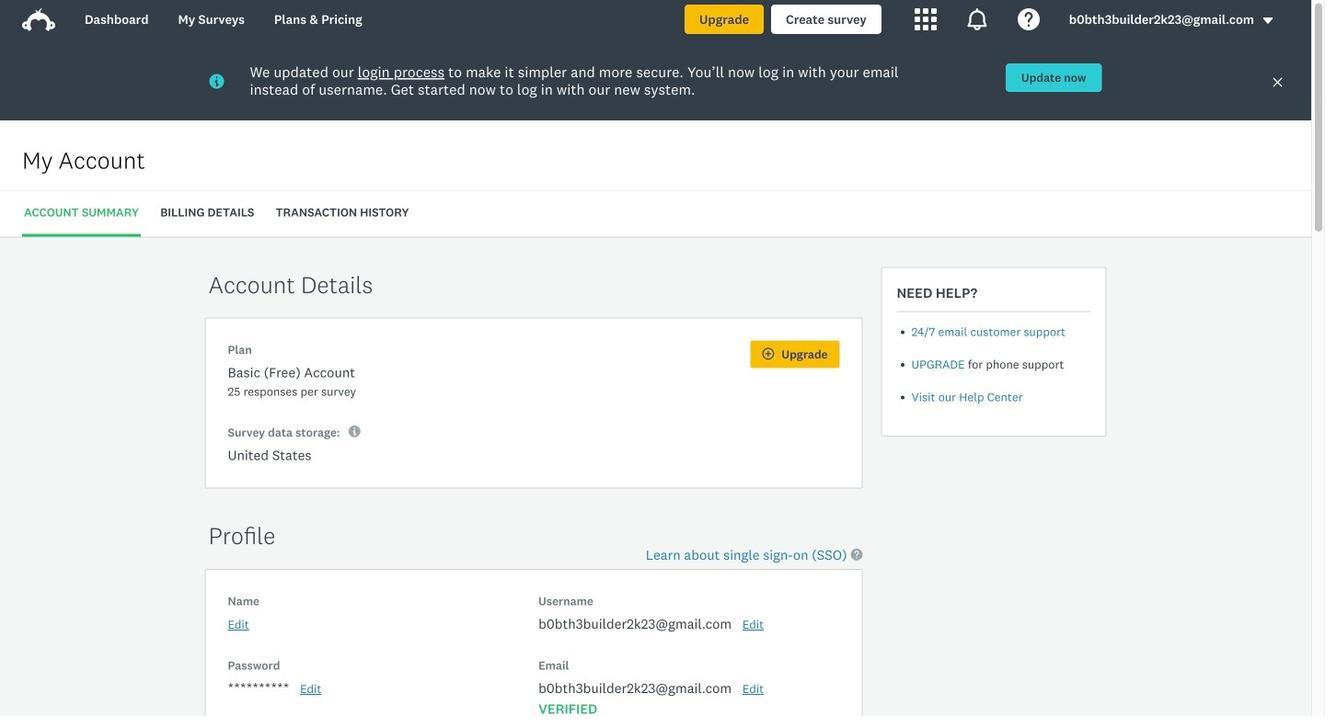 Task type: locate. For each thing, give the bounding box(es) containing it.
products icon image
[[915, 8, 937, 30], [966, 8, 988, 30]]

surveymonkey logo image
[[22, 8, 55, 31]]

x image
[[1272, 76, 1284, 88]]

1 products icon image from the left
[[915, 8, 937, 30]]

1 horizontal spatial products icon image
[[966, 8, 988, 30]]

0 horizontal spatial products icon image
[[915, 8, 937, 30]]



Task type: vqa. For each thing, say whether or not it's contained in the screenshot.
menu
no



Task type: describe. For each thing, give the bounding box(es) containing it.
dropdown arrow image
[[1262, 14, 1275, 27]]

help icon image
[[1018, 8, 1040, 30]]

2 products icon image from the left
[[966, 8, 988, 30]]



